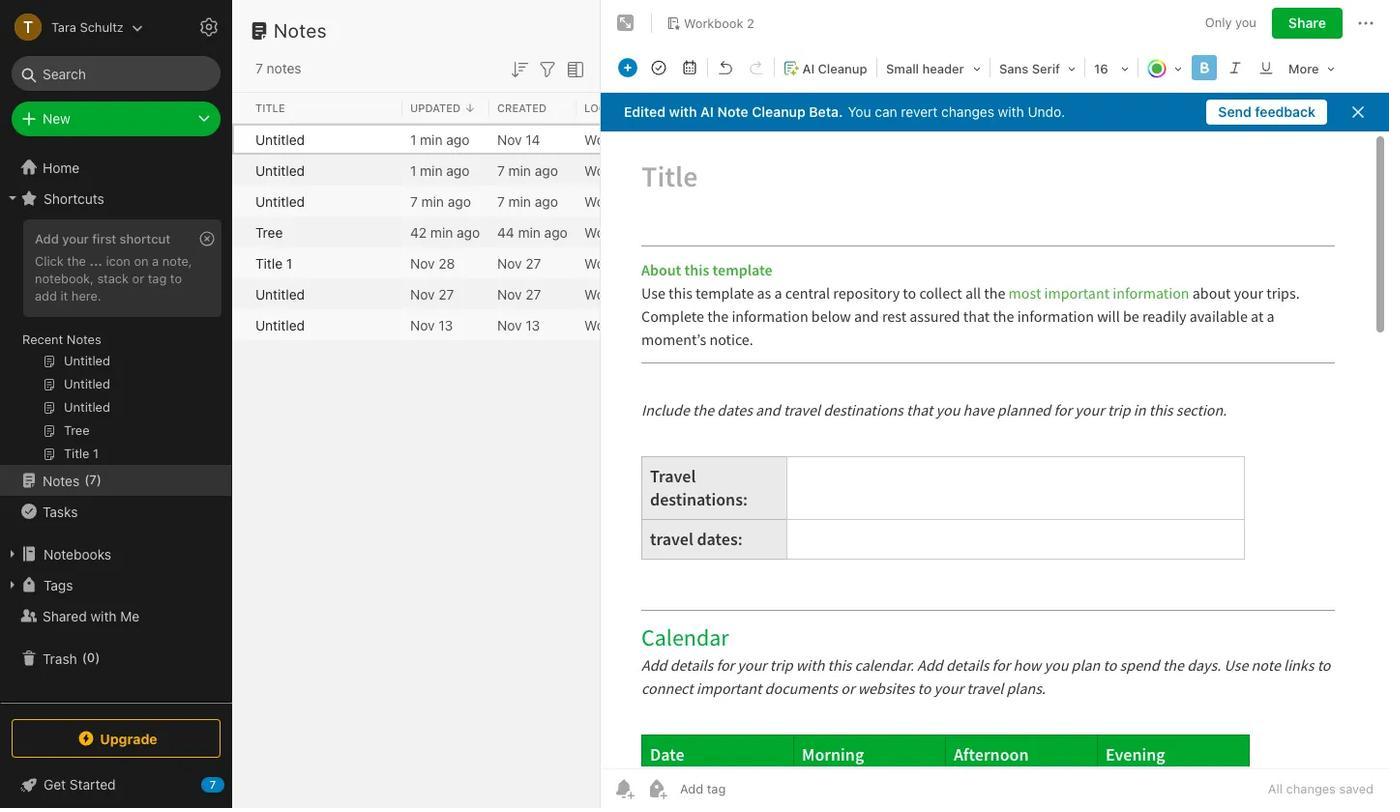 Task type: describe. For each thing, give the bounding box(es) containing it.
( for notes
[[84, 472, 89, 488]]

7 min ago up 42 min ago
[[410, 193, 471, 209]]

click to collapse image
[[225, 773, 239, 796]]

all
[[1268, 782, 1283, 797]]

more actions image
[[1354, 12, 1378, 35]]

3 untitled from the top
[[255, 193, 305, 209]]

get started
[[44, 777, 116, 793]]

upgrade
[[100, 731, 157, 747]]

Add tag field
[[678, 781, 823, 798]]

title for title
[[255, 101, 285, 114]]

7 min ago for 1 min ago
[[497, 162, 558, 178]]

Help and Learning task checklist field
[[0, 770, 232, 801]]

4 cell from the top
[[232, 217, 248, 248]]

Note Editor text field
[[601, 132, 1389, 769]]

Search text field
[[25, 56, 207, 91]]

new
[[43, 110, 70, 127]]

task image
[[645, 54, 672, 81]]

shortcut
[[120, 231, 170, 247]]

workbook 2 for fifth cell from the bottom
[[584, 193, 659, 209]]

a
[[152, 253, 159, 269]]

View options field
[[559, 56, 587, 81]]

1 13 from the left
[[439, 317, 453, 333]]

add tag image
[[645, 778, 668, 801]]

shared with me
[[43, 608, 140, 624]]

recent
[[22, 332, 63, 347]]

edited
[[624, 104, 666, 120]]

1 cell from the top
[[232, 124, 248, 155]]

undo.
[[1028, 104, 1065, 120]]

you
[[1235, 15, 1257, 30]]

feedback
[[1255, 104, 1316, 120]]

tag
[[148, 271, 167, 286]]

2 inside button
[[747, 15, 754, 31]]

icon
[[106, 253, 130, 269]]

notebooks
[[44, 546, 111, 563]]

27 for nov 27
[[526, 286, 541, 302]]

2 cell from the top
[[232, 155, 248, 186]]

row group inside note list element
[[232, 124, 925, 341]]

note,
[[162, 253, 192, 269]]

send
[[1218, 104, 1252, 120]]

underline image
[[1253, 54, 1280, 81]]

your
[[62, 231, 89, 247]]

notes inside group
[[67, 332, 101, 347]]

7 left notes
[[255, 60, 263, 76]]

started
[[70, 777, 116, 793]]

nov 27 for 27
[[497, 286, 541, 302]]

6 cell from the top
[[232, 279, 248, 310]]

7 down nov 14
[[497, 162, 505, 178]]

workbook 2 for fourth cell from the top of the note list element
[[584, 224, 659, 240]]

click
[[35, 253, 64, 269]]

add
[[35, 231, 59, 247]]

4 untitled from the top
[[255, 286, 305, 302]]

expand tags image
[[5, 578, 20, 593]]

send feedback
[[1218, 104, 1316, 120]]

sans
[[999, 61, 1029, 76]]

2 untitled from the top
[[255, 162, 305, 178]]

schultz
[[80, 19, 124, 34]]

0
[[87, 650, 95, 666]]

notes ( 7 )
[[43, 472, 102, 489]]

tree
[[255, 224, 283, 240]]

first
[[92, 231, 116, 247]]

shortcuts
[[44, 190, 104, 207]]

undo image
[[712, 54, 739, 81]]

) for notes
[[97, 472, 102, 488]]

1 untitled from the top
[[255, 131, 305, 148]]

44
[[497, 224, 514, 240]]

shared with me link
[[0, 601, 231, 632]]

nov 28
[[410, 255, 455, 271]]

can
[[875, 104, 897, 120]]

workbook 2 for fifth cell from the top
[[584, 255, 659, 271]]

16
[[1094, 61, 1108, 76]]

row group containing title
[[232, 93, 1022, 124]]

notebook,
[[35, 271, 94, 286]]

tasks button
[[0, 496, 231, 527]]

tara schultz
[[51, 19, 124, 34]]

42 min ago
[[410, 224, 480, 240]]

Account field
[[0, 8, 143, 46]]

location
[[584, 101, 639, 114]]

workbook 2 inside button
[[684, 15, 754, 31]]

get
[[44, 777, 66, 793]]

tags button
[[0, 570, 231, 601]]

cleanup inside ai cleanup button
[[818, 61, 867, 76]]

workbook 2 for 6th cell from the top of the note list element
[[584, 286, 659, 302]]

sans serif
[[999, 61, 1060, 76]]

trash ( 0 )
[[43, 650, 100, 667]]

home
[[43, 159, 80, 176]]

small header
[[886, 61, 964, 76]]

more
[[1289, 61, 1319, 76]]

14
[[526, 131, 540, 148]]

created
[[497, 101, 547, 114]]

44 min ago
[[497, 224, 568, 240]]

edited with ai note cleanup beta. you can revert changes with undo.
[[624, 104, 1065, 120]]

or
[[132, 271, 144, 286]]

stack
[[97, 271, 129, 286]]

7 notes
[[255, 60, 301, 76]]

home link
[[0, 152, 232, 183]]

5 untitled from the top
[[255, 317, 305, 333]]

1 nov 13 from the left
[[410, 317, 453, 333]]

shared
[[43, 608, 87, 624]]

send feedback button
[[1207, 100, 1327, 125]]

to
[[170, 271, 182, 286]]

Add filters field
[[536, 56, 559, 81]]

here.
[[71, 288, 101, 304]]



Task type: locate. For each thing, give the bounding box(es) containing it.
row group containing untitled
[[232, 124, 925, 341]]

changes right all
[[1286, 782, 1336, 797]]

2 title from the top
[[255, 255, 283, 271]]

Font size field
[[1087, 54, 1136, 82]]

calendar event image
[[676, 54, 703, 81]]

7 up 42
[[410, 193, 418, 209]]

notes for notes ( 7 )
[[43, 473, 80, 489]]

2 13 from the left
[[526, 317, 540, 333]]

ai up beta.
[[802, 61, 815, 76]]

upgrade button
[[12, 720, 221, 758]]

notebooks link
[[0, 539, 231, 570]]

1 min ago
[[410, 131, 470, 148], [410, 162, 470, 178]]

0 horizontal spatial changes
[[941, 104, 994, 120]]

1 vertical spatial ai
[[700, 104, 714, 120]]

with
[[669, 104, 697, 120], [998, 104, 1024, 120], [90, 608, 117, 624]]

Insert field
[[613, 54, 642, 81]]

new button
[[12, 102, 221, 136]]

1 horizontal spatial ai
[[802, 61, 815, 76]]

1 horizontal spatial nov 13
[[497, 317, 540, 333]]

you
[[848, 104, 871, 120]]

More field
[[1282, 54, 1341, 82]]

add your first shortcut
[[35, 231, 170, 247]]

1 min ago for 7 min ago
[[410, 162, 470, 178]]

1 horizontal spatial 13
[[526, 317, 540, 333]]

)
[[97, 472, 102, 488], [95, 650, 100, 666]]

shortcuts button
[[0, 183, 231, 214]]

) inside "notes ( 7 )"
[[97, 472, 102, 488]]

0 vertical spatial 1
[[410, 131, 416, 148]]

group containing add your first shortcut
[[0, 214, 231, 473]]

revert
[[901, 104, 938, 120]]

click the ...
[[35, 253, 102, 269]]

7 inside "notes ( 7 )"
[[89, 472, 97, 488]]

tree
[[0, 152, 232, 702]]

) up tasks button
[[97, 472, 102, 488]]

( right trash
[[82, 650, 87, 666]]

7 up 44
[[497, 193, 505, 209]]

None search field
[[25, 56, 207, 91]]

2 nov 13 from the left
[[497, 317, 540, 333]]

changes right revert at the right top
[[941, 104, 994, 120]]

updated
[[410, 101, 461, 114]]

workbook 2 for first cell from the bottom of the note list element
[[584, 317, 659, 333]]

bold image
[[1191, 54, 1218, 81]]

13 down 44 min ago
[[526, 317, 540, 333]]

(
[[84, 472, 89, 488], [82, 650, 87, 666]]

3 cell from the top
[[232, 186, 248, 217]]

small
[[886, 61, 919, 76]]

0 horizontal spatial cleanup
[[752, 104, 806, 120]]

2 horizontal spatial with
[[998, 104, 1024, 120]]

tags
[[44, 577, 73, 593]]

1
[[410, 131, 416, 148], [410, 162, 416, 178], [286, 255, 292, 271]]

group
[[0, 214, 231, 473]]

7 min ago for 7 min ago
[[497, 193, 558, 209]]

Font family field
[[993, 54, 1082, 82]]

13
[[439, 317, 453, 333], [526, 317, 540, 333]]

0 horizontal spatial ai
[[700, 104, 714, 120]]

nov 13
[[410, 317, 453, 333], [497, 317, 540, 333]]

1 vertical spatial changes
[[1286, 782, 1336, 797]]

workbook inside button
[[684, 15, 743, 31]]

ago
[[446, 131, 470, 148], [446, 162, 470, 178], [535, 162, 558, 178], [448, 193, 471, 209], [535, 193, 558, 209], [457, 224, 480, 240], [544, 224, 568, 240]]

notes inside note list element
[[274, 19, 327, 42]]

...
[[89, 253, 102, 269]]

notes
[[274, 19, 327, 42], [67, 332, 101, 347], [43, 473, 80, 489]]

saved
[[1339, 782, 1374, 797]]

) inside the trash ( 0 )
[[95, 650, 100, 666]]

7 cell from the top
[[232, 310, 248, 341]]

0 vertical spatial ai
[[802, 61, 815, 76]]

ai cleanup button
[[777, 54, 874, 82]]

cleanup right the note
[[752, 104, 806, 120]]

expand note image
[[614, 12, 637, 35]]

tara
[[51, 19, 76, 34]]

28
[[439, 255, 455, 271]]

cell
[[232, 124, 248, 155], [232, 155, 248, 186], [232, 186, 248, 217], [232, 217, 248, 248], [232, 248, 248, 279], [232, 279, 248, 310], [232, 310, 248, 341]]

ai left the note
[[700, 104, 714, 120]]

1 min ago up 42 min ago
[[410, 162, 470, 178]]

notes right recent
[[67, 332, 101, 347]]

0 vertical spatial changes
[[941, 104, 994, 120]]

with for ai
[[669, 104, 697, 120]]

nov 14
[[497, 131, 540, 148]]

0 vertical spatial (
[[84, 472, 89, 488]]

workbook 2 button
[[660, 10, 761, 37]]

row group
[[232, 93, 1022, 124], [232, 124, 925, 341]]

More actions field
[[1354, 8, 1378, 39]]

share
[[1288, 15, 1326, 31]]

1 min ago down updated
[[410, 131, 470, 148]]

only
[[1205, 15, 1232, 30]]

header
[[922, 61, 964, 76]]

1 for 7
[[410, 162, 416, 178]]

notes up notes
[[274, 19, 327, 42]]

note
[[717, 104, 749, 120]]

notes
[[267, 60, 301, 76]]

tasks
[[43, 504, 78, 520]]

note window element
[[601, 0, 1389, 809]]

ai cleanup
[[802, 61, 867, 76]]

italic image
[[1222, 54, 1249, 81]]

( for trash
[[82, 650, 87, 666]]

title down 7 notes
[[255, 101, 285, 114]]

title down tree
[[255, 255, 283, 271]]

7 inside help and learning task checklist field
[[210, 779, 216, 791]]

icon on a note, notebook, stack or tag to add it here.
[[35, 253, 192, 304]]

tree containing home
[[0, 152, 232, 702]]

add a reminder image
[[612, 778, 636, 801]]

1 vertical spatial 1
[[410, 162, 416, 178]]

recent notes
[[22, 332, 101, 347]]

Heading level field
[[879, 54, 988, 82]]

2
[[747, 15, 754, 31], [651, 131, 659, 148], [651, 162, 659, 178], [651, 193, 659, 209], [651, 224, 659, 240], [651, 255, 659, 271], [651, 286, 659, 302], [651, 317, 659, 333]]

serif
[[1032, 61, 1060, 76]]

workbook 2 for 6th cell from the bottom of the note list element
[[584, 162, 659, 178]]

cleanup up the edited with ai note cleanup beta. you can revert changes with undo.
[[818, 61, 867, 76]]

2 vertical spatial notes
[[43, 473, 80, 489]]

with inside shared with me link
[[90, 608, 117, 624]]

1 vertical spatial )
[[95, 650, 100, 666]]

only you
[[1205, 15, 1257, 30]]

1 title from the top
[[255, 101, 285, 114]]

with left me
[[90, 608, 117, 624]]

7 left click to collapse icon
[[210, 779, 216, 791]]

title for title 1
[[255, 255, 283, 271]]

0 vertical spatial 1 min ago
[[410, 131, 470, 148]]

all changes saved
[[1268, 782, 1374, 797]]

0 horizontal spatial 13
[[439, 317, 453, 333]]

note list element
[[232, 0, 1022, 809]]

ai inside button
[[802, 61, 815, 76]]

0 vertical spatial title
[[255, 101, 285, 114]]

0 vertical spatial )
[[97, 472, 102, 488]]

13 down 28
[[439, 317, 453, 333]]

1 vertical spatial notes
[[67, 332, 101, 347]]

changes
[[941, 104, 994, 120], [1286, 782, 1336, 797]]

1 horizontal spatial cleanup
[[818, 61, 867, 76]]

2 vertical spatial 1
[[286, 255, 292, 271]]

settings image
[[197, 15, 221, 39]]

) for trash
[[95, 650, 100, 666]]

it
[[60, 288, 68, 304]]

notes for notes
[[274, 19, 327, 42]]

workbook 2 for 7th cell from the bottom
[[584, 131, 659, 148]]

beta.
[[809, 104, 843, 120]]

1 row group from the top
[[232, 93, 1022, 124]]

2 1 min ago from the top
[[410, 162, 470, 178]]

nov 13 down 44
[[497, 317, 540, 333]]

1 horizontal spatial changes
[[1286, 782, 1336, 797]]

7 min ago
[[497, 162, 558, 178], [410, 193, 471, 209], [497, 193, 558, 209]]

1 vertical spatial cleanup
[[752, 104, 806, 120]]

notes inside "notes ( 7 )"
[[43, 473, 80, 489]]

( inside "notes ( 7 )"
[[84, 472, 89, 488]]

nov 27 for 28
[[497, 255, 541, 271]]

42
[[410, 224, 427, 240]]

1 vertical spatial (
[[82, 650, 87, 666]]

me
[[120, 608, 140, 624]]

trash
[[43, 651, 77, 667]]

on
[[134, 253, 149, 269]]

1 vertical spatial 1 min ago
[[410, 162, 470, 178]]

notes up "tasks"
[[43, 473, 80, 489]]

1 min ago for nov 14
[[410, 131, 470, 148]]

0 horizontal spatial nov 13
[[410, 317, 453, 333]]

title 1
[[255, 255, 292, 271]]

1 1 min ago from the top
[[410, 131, 470, 148]]

0 vertical spatial cleanup
[[818, 61, 867, 76]]

0 horizontal spatial with
[[90, 608, 117, 624]]

27 for nov 28
[[526, 255, 541, 271]]

expand notebooks image
[[5, 547, 20, 562]]

add
[[35, 288, 57, 304]]

with left undo.
[[998, 104, 1024, 120]]

2 row group from the top
[[232, 124, 925, 341]]

with for me
[[90, 608, 117, 624]]

0 vertical spatial notes
[[274, 19, 327, 42]]

the
[[67, 253, 86, 269]]

5 cell from the top
[[232, 248, 248, 279]]

7 up tasks button
[[89, 472, 97, 488]]

7 min ago down 14
[[497, 162, 558, 178]]

( inside the trash ( 0 )
[[82, 650, 87, 666]]

add filters image
[[536, 58, 559, 81]]

1 vertical spatial title
[[255, 255, 283, 271]]

untitled
[[255, 131, 305, 148], [255, 162, 305, 178], [255, 193, 305, 209], [255, 286, 305, 302], [255, 317, 305, 333]]

Sort options field
[[508, 56, 531, 81]]

) right trash
[[95, 650, 100, 666]]

Font color field
[[1141, 54, 1189, 82]]

27
[[526, 255, 541, 271], [439, 286, 454, 302], [526, 286, 541, 302]]

nov 27
[[497, 255, 541, 271], [410, 286, 454, 302], [497, 286, 541, 302]]

1 horizontal spatial with
[[669, 104, 697, 120]]

ai
[[802, 61, 815, 76], [700, 104, 714, 120]]

7 min ago up 44 min ago
[[497, 193, 558, 209]]

nov 13 down the nov 28
[[410, 317, 453, 333]]

( up tasks button
[[84, 472, 89, 488]]

with right edited
[[669, 104, 697, 120]]

7
[[255, 60, 263, 76], [497, 162, 505, 178], [410, 193, 418, 209], [497, 193, 505, 209], [89, 472, 97, 488], [210, 779, 216, 791]]

1 for nov
[[410, 131, 416, 148]]

share button
[[1272, 8, 1343, 39]]



Task type: vqa. For each thing, say whether or not it's contained in the screenshot.


